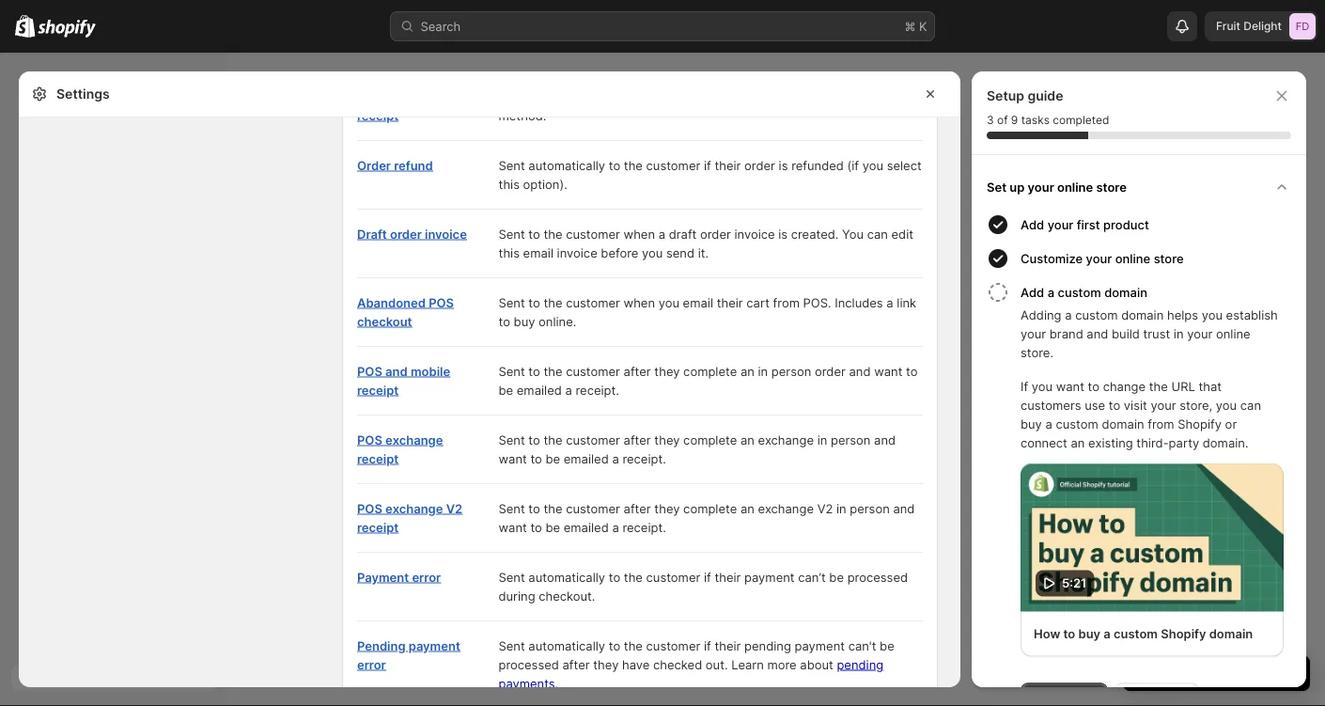Task type: vqa. For each thing, say whether or not it's contained in the screenshot.
domain
yes



Task type: locate. For each thing, give the bounding box(es) containing it.
custom down the use
[[1056, 416, 1099, 431]]

customize
[[1021, 251, 1083, 266]]

0 vertical spatial email
[[523, 245, 554, 260]]

emailed inside sent to the customer after they complete an exchange in person and want to be emailed a receipt.
[[564, 451, 609, 466]]

in inside sent to the customer after they complete an exchange in person and want to be emailed a receipt.
[[818, 432, 828, 447]]

0 horizontal spatial email
[[523, 245, 554, 260]]

their
[[803, 89, 829, 104], [715, 158, 741, 173], [717, 295, 743, 310], [715, 570, 741, 584], [715, 638, 741, 653]]

in
[[1174, 326, 1184, 341], [758, 364, 768, 378], [818, 432, 828, 447], [837, 501, 847, 516]]

0 horizontal spatial invoice
[[425, 227, 467, 241]]

complete down 'sent to the customer when you email their cart from pos. includes a link to buy online.'
[[684, 364, 737, 378]]

payment right saved
[[870, 89, 920, 104]]

2 when from the top
[[624, 295, 655, 310]]

domain inside if you want to change the url that customers use to visit your store, you can buy a custom domain from shopify or connect an existing third-party domain.
[[1102, 416, 1145, 431]]

order up order refund
[[357, 89, 391, 104]]

1 horizontal spatial can
[[1241, 398, 1262, 412]]

customer inside sent automatically to the customer if their pending payment can't be processed after they have checked out. learn more about
[[646, 638, 701, 653]]

receipt up pos exchange receipt link
[[357, 383, 399, 397]]

an inside sent to the customer after they complete an exchange v2 in person and want to be emailed a receipt.
[[741, 501, 755, 516]]

order
[[745, 158, 776, 173], [390, 227, 422, 241], [700, 227, 731, 241], [815, 364, 846, 378]]

is inside 'sent to the customer when a draft order invoice is created. you can edit this email invoice before you send it.'
[[779, 227, 788, 241]]

1 horizontal spatial v2
[[818, 501, 833, 516]]

sent to the customer after they complete an in person order and want to be emailed a receipt.
[[499, 364, 918, 397]]

2 vertical spatial if
[[704, 638, 711, 653]]

1 horizontal spatial email
[[683, 295, 714, 310]]

the inside 'sent to the customer when you email their cart from pos. includes a link to buy online.'
[[544, 295, 563, 310]]

your down the url
[[1151, 398, 1177, 412]]

the
[[624, 89, 643, 104], [624, 158, 643, 173], [544, 227, 563, 241], [544, 295, 563, 310], [544, 364, 563, 378], [1149, 379, 1168, 393], [544, 432, 563, 447], [544, 501, 563, 516], [624, 570, 643, 584], [624, 638, 643, 653]]

0 vertical spatial buy
[[514, 314, 535, 329]]

order left refunded
[[745, 158, 776, 173]]

0 vertical spatial shopify
[[1178, 416, 1222, 431]]

receipt.
[[576, 383, 619, 397], [623, 451, 666, 466], [623, 520, 666, 534]]

add a custom domain
[[1021, 285, 1148, 299]]

pending
[[357, 638, 406, 653]]

after for in
[[624, 432, 651, 447]]

9
[[1011, 113, 1018, 127]]

0 horizontal spatial store
[[1097, 180, 1127, 194]]

be inside sent to the customer after they complete an exchange v2 in person and want to be emailed a receipt.
[[546, 520, 560, 534]]

this
[[499, 177, 520, 191], [499, 245, 520, 260]]

order left refund
[[357, 158, 391, 173]]

automatically up checkout.
[[529, 570, 606, 584]]

buy up connect
[[1021, 416, 1042, 431]]

from right cart
[[773, 295, 800, 310]]

0 horizontal spatial can
[[867, 227, 888, 241]]

store up "add a custom domain" button
[[1154, 251, 1184, 266]]

customer inside sent automatically to the customer if their order is refunded (if you select this option).
[[646, 158, 701, 173]]

1 vertical spatial pending
[[837, 657, 884, 672]]

online up add your first product
[[1058, 180, 1094, 194]]

3 sent from the top
[[499, 227, 525, 241]]

want inside sent to the customer after they complete an exchange v2 in person and want to be emailed a receipt.
[[499, 520, 527, 534]]

receipt. inside sent to the customer after they complete an in person order and want to be emailed a receipt.
[[576, 383, 619, 397]]

9 sent from the top
[[499, 638, 525, 653]]

sent inside sent to the customer after they complete an in person order and want to be emailed a receipt.
[[499, 364, 525, 378]]

pos inside pos exchange receipt
[[357, 432, 383, 447]]

after left 'have'
[[563, 657, 590, 672]]

sent inside sent automatically to the customer after you charge their saved payment method.
[[499, 89, 525, 104]]

fruit
[[1216, 19, 1241, 33]]

refund
[[394, 158, 433, 173]]

1 horizontal spatial buy
[[1021, 416, 1042, 431]]

store,
[[1180, 398, 1213, 412]]

be
[[499, 383, 513, 397], [546, 451, 560, 466], [546, 520, 560, 534], [830, 570, 844, 584], [880, 638, 895, 653]]

custom down add a custom domain
[[1076, 307, 1118, 322]]

abandoned pos checkout link
[[357, 295, 454, 329]]

their down sent to the customer after they complete an exchange v2 in person and want to be emailed a receipt.
[[715, 570, 741, 584]]

pending
[[745, 638, 791, 653], [837, 657, 884, 672]]

buy left online.
[[514, 314, 535, 329]]

add up adding
[[1021, 285, 1045, 299]]

an
[[741, 364, 755, 378], [741, 432, 755, 447], [1071, 435, 1085, 450], [741, 501, 755, 516]]

after
[[704, 89, 731, 104], [624, 364, 651, 378], [624, 432, 651, 447], [624, 501, 651, 516], [563, 657, 590, 672]]

receipt. inside sent to the customer after they complete an exchange in person and want to be emailed a receipt.
[[623, 451, 666, 466]]

k
[[919, 19, 927, 33]]

0 vertical spatial complete
[[684, 364, 737, 378]]

an inside sent to the customer after they complete an exchange in person and want to be emailed a receipt.
[[741, 432, 755, 447]]

2 vertical spatial online
[[1216, 326, 1251, 341]]

0 horizontal spatial buy
[[514, 314, 535, 329]]

their for payment
[[715, 570, 741, 584]]

add your first product
[[1021, 217, 1150, 232]]

existing
[[1089, 435, 1133, 450]]

1 vertical spatial can
[[1241, 398, 1262, 412]]

their for order
[[715, 158, 741, 173]]

1 vertical spatial is
[[779, 227, 788, 241]]

receipt up pos exchange v2 receipt link
[[357, 451, 399, 466]]

0 vertical spatial is
[[779, 158, 788, 173]]

2 complete from the top
[[684, 432, 737, 447]]

person inside sent to the customer after they complete an exchange in person and want to be emailed a receipt.
[[831, 432, 871, 447]]

2 receipt from the top
[[357, 383, 399, 397]]

their down sent automatically to the customer after you charge their saved payment method.
[[715, 158, 741, 173]]

sent inside 'sent to the customer when a draft order invoice is created. you can edit this email invoice before you send it.'
[[499, 227, 525, 241]]

if down sent to the customer after they complete an exchange v2 in person and want to be emailed a receipt.
[[704, 570, 711, 584]]

or
[[1226, 416, 1237, 431]]

they down 'sent to the customer when you email their cart from pos. includes a link to buy online.'
[[655, 364, 680, 378]]

completed
[[1053, 113, 1110, 127]]

email down option).
[[523, 245, 554, 260]]

to inside sent automatically to the customer if their pending payment can't be processed after they have checked out. learn more about
[[609, 638, 621, 653]]

want inside sent to the customer after they complete an in person order and want to be emailed a receipt.
[[874, 364, 903, 378]]

receipt up order refund
[[357, 108, 399, 123]]

online down establish
[[1216, 326, 1251, 341]]

1 vertical spatial email
[[683, 295, 714, 310]]

they left 'have'
[[593, 657, 619, 672]]

2 vertical spatial person
[[850, 501, 890, 516]]

product
[[1104, 217, 1150, 232]]

can up domain.
[[1241, 398, 1262, 412]]

1 vertical spatial from
[[1148, 416, 1175, 431]]

2 v2 from the left
[[818, 501, 833, 516]]

0 horizontal spatial pending
[[745, 638, 791, 653]]

3
[[987, 113, 994, 127]]

to inside 'sent to the customer when a draft order invoice is created. you can edit this email invoice before you send it.'
[[529, 227, 540, 241]]

the inside sent automatically to the customer after you charge their saved payment method.
[[624, 89, 643, 104]]

sent for sent automatically to the customer after you charge their saved payment method.
[[499, 89, 525, 104]]

0 vertical spatial processed
[[848, 570, 908, 584]]

3 complete from the top
[[684, 501, 737, 516]]

1 vertical spatial processed
[[499, 657, 559, 672]]

email down it.
[[683, 295, 714, 310]]

0 horizontal spatial v2
[[446, 501, 463, 516]]

0 horizontal spatial from
[[773, 295, 800, 310]]

a inside button
[[1048, 285, 1055, 299]]

automatically inside sent automatically to the customer if their pending payment can't be processed after they have checked out. learn more about
[[529, 638, 606, 653]]

add up customize
[[1021, 217, 1045, 232]]

sent inside sent to the customer after they complete an exchange v2 in person and want to be emailed a receipt.
[[499, 501, 525, 516]]

custom
[[1058, 285, 1102, 299], [1076, 307, 1118, 322], [1056, 416, 1099, 431], [1114, 627, 1158, 641]]

payment up about
[[795, 638, 845, 653]]

0 vertical spatial pending
[[745, 638, 791, 653]]

v2 inside pos exchange v2 receipt
[[446, 501, 463, 516]]

order for order payment receipt
[[357, 89, 391, 104]]

0 horizontal spatial processed
[[499, 657, 559, 672]]

add for add your first product
[[1021, 217, 1045, 232]]

receipt up payment
[[357, 520, 399, 534]]

pos down checkout
[[357, 364, 383, 378]]

and inside sent to the customer after they complete an exchange v2 in person and want to be emailed a receipt.
[[894, 501, 915, 516]]

automatically up .
[[529, 638, 606, 653]]

when
[[624, 227, 655, 241], [624, 295, 655, 310]]

store up product
[[1097, 180, 1127, 194]]

processed up payments at the bottom left of page
[[499, 657, 559, 672]]

complete down sent to the customer after they complete an exchange in person and want to be emailed a receipt.
[[684, 501, 737, 516]]

error down pending
[[357, 657, 386, 672]]

when inside 'sent to the customer when a draft order invoice is created. you can edit this email invoice before you send it.'
[[624, 227, 655, 241]]

link
[[897, 295, 917, 310]]

you right "(if"
[[863, 158, 884, 173]]

error right payment
[[412, 570, 441, 584]]

after inside sent to the customer after they complete an exchange in person and want to be emailed a receipt.
[[624, 432, 651, 447]]

automatically for sent automatically to the customer if their pending payment can't be processed after they have checked out. learn more about
[[529, 638, 606, 653]]

from
[[773, 295, 800, 310], [1148, 416, 1175, 431]]

0 vertical spatial from
[[773, 295, 800, 310]]

emailed for sent to the customer after they complete an in person order and want to be emailed a receipt.
[[517, 383, 562, 397]]

shopify image
[[15, 15, 35, 37], [38, 19, 96, 38]]

0 vertical spatial order
[[357, 89, 391, 104]]

you
[[735, 89, 756, 104], [863, 158, 884, 173], [642, 245, 663, 260], [659, 295, 680, 310], [1202, 307, 1223, 322], [1032, 379, 1053, 393], [1216, 398, 1237, 412]]

checkout.
[[539, 589, 595, 603]]

customers
[[1021, 398, 1082, 412]]

2 if from the top
[[704, 570, 711, 584]]

after down sent to the customer after they complete an in person order and want to be emailed a receipt.
[[624, 432, 651, 447]]

1 horizontal spatial from
[[1148, 416, 1175, 431]]

if for order
[[704, 158, 711, 173]]

they for in
[[655, 432, 680, 447]]

1 if from the top
[[704, 158, 711, 173]]

customer inside sent automatically to the customer if their payment can't be processed during checkout.
[[646, 570, 701, 584]]

0 vertical spatial receipt.
[[576, 383, 619, 397]]

settings
[[56, 86, 110, 102]]

sent for sent to the customer after they complete an exchange v2 in person and want to be emailed a receipt.
[[499, 501, 525, 516]]

an inside sent to the customer after they complete an in person order and want to be emailed a receipt.
[[741, 364, 755, 378]]

2 sent from the top
[[499, 158, 525, 173]]

automatically inside sent automatically to the customer if their order is refunded (if you select this option).
[[529, 158, 606, 173]]

they inside sent automatically to the customer if their pending payment can't be processed after they have checked out. learn more about
[[593, 657, 619, 672]]

sent automatically to the customer after you charge their saved payment method.
[[499, 89, 920, 123]]

customer
[[646, 89, 701, 104], [646, 158, 701, 173], [566, 227, 620, 241], [566, 295, 620, 310], [566, 364, 620, 378], [566, 432, 620, 447], [566, 501, 620, 516], [646, 570, 701, 584], [646, 638, 701, 653]]

automatically
[[529, 89, 606, 104], [529, 158, 606, 173], [529, 570, 606, 584], [529, 638, 606, 653]]

0 vertical spatial can
[[867, 227, 888, 241]]

1 vertical spatial when
[[624, 295, 655, 310]]

an left existing
[[1071, 435, 1085, 450]]

after down 'sent to the customer when you email their cart from pos. includes a link to buy online.'
[[624, 364, 651, 378]]

automatically for sent automatically to the customer if their order is refunded (if you select this option).
[[529, 158, 606, 173]]

you right if
[[1032, 379, 1053, 393]]

2 this from the top
[[499, 245, 520, 260]]

mark add a custom domain as done image
[[987, 281, 1010, 304]]

they down sent to the customer after they complete an exchange in person and want to be emailed a receipt.
[[655, 501, 680, 516]]

0 vertical spatial add
[[1021, 217, 1045, 232]]

draft order invoice link
[[357, 227, 467, 241]]

1 vertical spatial add
[[1021, 285, 1045, 299]]

sent for sent to the customer after they complete an exchange in person and want to be emailed a receipt.
[[499, 432, 525, 447]]

an down sent to the customer after they complete an exchange in person and want to be emailed a receipt.
[[741, 501, 755, 516]]

5 sent from the top
[[499, 364, 525, 378]]

receipt
[[357, 108, 399, 123], [357, 383, 399, 397], [357, 451, 399, 466], [357, 520, 399, 534]]

store
[[1097, 180, 1127, 194], [1154, 251, 1184, 266]]

payment right pending
[[409, 638, 460, 653]]

complete down sent to the customer after they complete an in person order and want to be emailed a receipt.
[[684, 432, 737, 447]]

8 sent from the top
[[499, 570, 525, 584]]

1 vertical spatial complete
[[684, 432, 737, 447]]

pos inside pos and mobile receipt
[[357, 364, 383, 378]]

automatically inside sent automatically to the customer if their payment can't be processed during checkout.
[[529, 570, 606, 584]]

option).
[[523, 177, 568, 191]]

2 vertical spatial receipt.
[[623, 520, 666, 534]]

after inside sent automatically to the customer if their pending payment can't be processed after they have checked out. learn more about
[[563, 657, 590, 672]]

is left created.
[[779, 227, 788, 241]]

2 automatically from the top
[[529, 158, 606, 173]]

1 receipt from the top
[[357, 108, 399, 123]]

7 sent from the top
[[499, 501, 525, 516]]

0 horizontal spatial error
[[357, 657, 386, 672]]

their inside sent automatically to the customer if their order is refunded (if you select this option).
[[715, 158, 741, 173]]

0 vertical spatial if
[[704, 158, 711, 173]]

1 vertical spatial receipt.
[[623, 451, 666, 466]]

1 sent from the top
[[499, 89, 525, 104]]

includes
[[835, 295, 883, 310]]

v2 inside sent to the customer after they complete an exchange v2 in person and want to be emailed a receipt.
[[818, 501, 833, 516]]

1 v2 from the left
[[446, 501, 463, 516]]

2 horizontal spatial buy
[[1079, 627, 1101, 641]]

receipt. down online.
[[576, 383, 619, 397]]

2 horizontal spatial online
[[1216, 326, 1251, 341]]

order down pos.
[[815, 364, 846, 378]]

use
[[1085, 398, 1106, 412]]

receipt. up sent automatically to the customer if their payment can't be processed during checkout.
[[623, 520, 666, 534]]

pending up more
[[745, 638, 791, 653]]

order inside order payment receipt
[[357, 89, 391, 104]]

sent inside sent to the customer after they complete an exchange in person and want to be emailed a receipt.
[[499, 432, 525, 447]]

and inside sent to the customer after they complete an in person order and want to be emailed a receipt.
[[849, 364, 871, 378]]

you inside 'sent to the customer when a draft order invoice is created. you can edit this email invoice before you send it.'
[[642, 245, 663, 260]]

how
[[1034, 627, 1061, 641]]

3 receipt from the top
[[357, 451, 399, 466]]

1 horizontal spatial processed
[[848, 570, 908, 584]]

pos
[[429, 295, 454, 310], [357, 364, 383, 378], [357, 432, 383, 447], [357, 501, 383, 516]]

1 vertical spatial store
[[1154, 251, 1184, 266]]

invoice left before
[[557, 245, 598, 260]]

processed right can't
[[848, 570, 908, 584]]

their up out.
[[715, 638, 741, 653]]

email
[[523, 245, 554, 260], [683, 295, 714, 310]]

sent inside sent automatically to the customer if their pending payment can't be processed after they have checked out. learn more about
[[499, 638, 525, 653]]

is left refunded
[[779, 158, 788, 173]]

exchange
[[386, 432, 443, 447], [758, 432, 814, 447], [386, 501, 443, 516], [758, 501, 814, 516]]

mobile
[[411, 364, 450, 378]]

complete inside sent to the customer after they complete an exchange v2 in person and want to be emailed a receipt.
[[684, 501, 737, 516]]

domain inside button
[[1105, 285, 1148, 299]]

add your first product button
[[1021, 208, 1299, 242]]

out.
[[706, 657, 728, 672]]

from up third-
[[1148, 416, 1175, 431]]

you left send
[[642, 245, 663, 260]]

4 receipt from the top
[[357, 520, 399, 534]]

payment up refund
[[394, 89, 446, 104]]

4 sent from the top
[[499, 295, 525, 310]]

1 vertical spatial emailed
[[564, 451, 609, 466]]

1 vertical spatial buy
[[1021, 416, 1042, 431]]

1 automatically from the top
[[529, 89, 606, 104]]

(if
[[848, 158, 859, 173]]

complete
[[684, 364, 737, 378], [684, 432, 737, 447], [684, 501, 737, 516]]

settings dialog
[[19, 71, 961, 706]]

2 is from the top
[[779, 227, 788, 241]]

store.
[[1021, 345, 1054, 360]]

pos down pos and mobile receipt
[[357, 432, 383, 447]]

abandoned
[[357, 295, 426, 310]]

1 vertical spatial if
[[704, 570, 711, 584]]

your down helps
[[1188, 326, 1213, 341]]

1 order from the top
[[357, 89, 391, 104]]

the inside sent to the customer after they complete an in person order and want to be emailed a receipt.
[[544, 364, 563, 378]]

draft
[[357, 227, 387, 241]]

invoice right draft
[[425, 227, 467, 241]]

they down sent to the customer after they complete an in person order and want to be emailed a receipt.
[[655, 432, 680, 447]]

buy right how
[[1079, 627, 1101, 641]]

automatically up 'method.'
[[529, 89, 606, 104]]

order inside 'sent to the customer when a draft order invoice is created. you can edit this email invoice before you send it.'
[[700, 227, 731, 241]]

order right draft
[[390, 227, 422, 241]]

1 vertical spatial shopify
[[1161, 627, 1207, 641]]

you down send
[[659, 295, 680, 310]]

receipt. for sent to the customer after they complete an exchange in person and want to be emailed a receipt.
[[623, 451, 666, 466]]

1 when from the top
[[624, 227, 655, 241]]

want
[[874, 364, 903, 378], [1056, 379, 1085, 393], [499, 451, 527, 466], [499, 520, 527, 534]]

an down cart
[[741, 364, 755, 378]]

6 sent from the top
[[499, 432, 525, 447]]

0 vertical spatial emailed
[[517, 383, 562, 397]]

0 vertical spatial person
[[772, 364, 812, 378]]

payment error
[[357, 570, 441, 584]]

be inside sent automatically to the customer if their payment can't be processed during checkout.
[[830, 570, 844, 584]]

order up it.
[[700, 227, 731, 241]]

complete inside sent to the customer after they complete an in person order and want to be emailed a receipt.
[[684, 364, 737, 378]]

2 order from the top
[[357, 158, 391, 173]]

payment left can't
[[745, 570, 795, 584]]

pos.
[[803, 295, 832, 310]]

and
[[1087, 326, 1109, 341], [386, 364, 408, 378], [849, 364, 871, 378], [874, 432, 896, 447], [894, 501, 915, 516]]

shopify
[[1178, 416, 1222, 431], [1161, 627, 1207, 641]]

an down sent to the customer after they complete an in person order and want to be emailed a receipt.
[[741, 432, 755, 447]]

1 horizontal spatial error
[[412, 570, 441, 584]]

cart
[[747, 295, 770, 310]]

0 vertical spatial this
[[499, 177, 520, 191]]

1 this from the top
[[499, 177, 520, 191]]

sent for sent to the customer when you email their cart from pos. includes a link to buy online.
[[499, 295, 525, 310]]

pending payment error
[[357, 638, 460, 672]]

1 horizontal spatial online
[[1116, 251, 1151, 266]]

3 if from the top
[[704, 638, 711, 653]]

exchange inside sent to the customer after they complete an exchange in person and want to be emailed a receipt.
[[758, 432, 814, 447]]

4 automatically from the top
[[529, 638, 606, 653]]

an inside if you want to change the url that customers use to visit your store, you can buy a custom domain from shopify or connect an existing third-party domain.
[[1071, 435, 1085, 450]]

1 vertical spatial order
[[357, 158, 391, 173]]

if inside sent automatically to the customer if their pending payment can't be processed after they have checked out. learn more about
[[704, 638, 711, 653]]

when down before
[[624, 295, 655, 310]]

when up before
[[624, 227, 655, 241]]

0 horizontal spatial online
[[1058, 180, 1094, 194]]

sent inside sent automatically to the customer if their payment can't be processed during checkout.
[[499, 570, 525, 584]]

v2
[[446, 501, 463, 516], [818, 501, 833, 516]]

search
[[421, 19, 461, 33]]

your inside if you want to change the url that customers use to visit your store, you can buy a custom domain from shopify or connect an existing third-party domain.
[[1151, 398, 1177, 412]]

after left 'charge'
[[704, 89, 731, 104]]

up
[[1010, 180, 1025, 194]]

pos down pos exchange receipt link
[[357, 501, 383, 516]]

online down product
[[1116, 251, 1151, 266]]

guide
[[1028, 88, 1064, 104]]

custom down customize your online store
[[1058, 285, 1102, 299]]

setup
[[987, 88, 1025, 104]]

if inside sent automatically to the customer if their payment can't be processed during checkout.
[[704, 570, 711, 584]]

their inside sent automatically to the customer if their pending payment can't be processed after they have checked out. learn more about
[[715, 638, 741, 653]]

invoice left created.
[[735, 227, 775, 241]]

their left saved
[[803, 89, 829, 104]]

pos exchange v2 receipt link
[[357, 501, 463, 534]]

you left 'charge'
[[735, 89, 756, 104]]

5:21
[[1062, 576, 1087, 590]]

emailed inside sent to the customer after they complete an in person order and want to be emailed a receipt.
[[517, 383, 562, 397]]

1 is from the top
[[779, 158, 788, 173]]

pending down can't
[[837, 657, 884, 672]]

if for payment
[[704, 570, 711, 584]]

1 vertical spatial online
[[1116, 251, 1151, 266]]

automatically up option).
[[529, 158, 606, 173]]

2 vertical spatial emailed
[[564, 520, 609, 534]]

you inside adding a custom domain helps you establish your brand and build trust in your online store.
[[1202, 307, 1223, 322]]

1 vertical spatial error
[[357, 657, 386, 672]]

custom inside button
[[1058, 285, 1102, 299]]

pos inside the abandoned pos checkout
[[429, 295, 454, 310]]

party
[[1169, 435, 1200, 450]]

pos right abandoned
[[429, 295, 454, 310]]

1 add from the top
[[1021, 217, 1045, 232]]

if down sent automatically to the customer after you charge their saved payment method.
[[704, 158, 711, 173]]

1 vertical spatial this
[[499, 245, 520, 260]]

receipt. up sent to the customer after they complete an exchange v2 in person and want to be emailed a receipt.
[[623, 451, 666, 466]]

1 vertical spatial person
[[831, 432, 871, 447]]

0 vertical spatial online
[[1058, 180, 1094, 194]]

1 complete from the top
[[684, 364, 737, 378]]

exchange inside pos exchange v2 receipt
[[386, 501, 443, 516]]

custom right how
[[1114, 627, 1158, 641]]

you right helps
[[1202, 307, 1223, 322]]

after down sent to the customer after they complete an exchange in person and want to be emailed a receipt.
[[624, 501, 651, 516]]

2 add from the top
[[1021, 285, 1045, 299]]

2 vertical spatial complete
[[684, 501, 737, 516]]

1 horizontal spatial pending
[[837, 657, 884, 672]]

their left cart
[[717, 295, 743, 310]]

in inside sent to the customer after they complete an exchange v2 in person and want to be emailed a receipt.
[[837, 501, 847, 516]]

to inside sent automatically to the customer if their order is refunded (if you select this option).
[[609, 158, 621, 173]]

sent for sent automatically to the customer if their order is refunded (if you select this option).
[[499, 158, 525, 173]]

0 vertical spatial when
[[624, 227, 655, 241]]

customer inside sent to the customer after they complete an in person order and want to be emailed a receipt.
[[566, 364, 620, 378]]

if inside sent automatically to the customer if their order is refunded (if you select this option).
[[704, 158, 711, 173]]

can right you
[[867, 227, 888, 241]]

edit
[[892, 227, 914, 241]]

you inside sent automatically to the customer after you charge their saved payment method.
[[735, 89, 756, 104]]

3 automatically from the top
[[529, 570, 606, 584]]

pos and mobile receipt link
[[357, 364, 450, 397]]

if up out.
[[704, 638, 711, 653]]



Task type: describe. For each thing, give the bounding box(es) containing it.
they for v2
[[655, 501, 680, 516]]

a inside if you want to change the url that customers use to visit your store, you can buy a custom domain from shopify or connect an existing third-party domain.
[[1046, 416, 1053, 431]]

a inside 'sent to the customer when a draft order invoice is created. you can edit this email invoice before you send it.'
[[659, 227, 666, 241]]

can inside if you want to change the url that customers use to visit your store, you can buy a custom domain from shopify or connect an existing third-party domain.
[[1241, 398, 1262, 412]]

if
[[1021, 379, 1029, 393]]

about
[[800, 657, 834, 672]]

5:21 button
[[1021, 463, 1284, 612]]

when for a
[[624, 227, 655, 241]]

pos for pos and mobile receipt
[[357, 364, 383, 378]]

tasks
[[1022, 113, 1050, 127]]

1 horizontal spatial shopify image
[[38, 19, 96, 38]]

the inside sent automatically to the customer if their payment can't be processed during checkout.
[[624, 570, 643, 584]]

select
[[887, 158, 922, 173]]

during
[[499, 589, 535, 603]]

the inside sent automatically to the customer if their order is refunded (if you select this option).
[[624, 158, 643, 173]]

pos exchange v2 receipt
[[357, 501, 463, 534]]

order refund link
[[357, 158, 433, 173]]

their inside sent automatically to the customer after you charge their saved payment method.
[[803, 89, 829, 104]]

email inside 'sent to the customer when you email their cart from pos. includes a link to buy online.'
[[683, 295, 714, 310]]

trust
[[1144, 326, 1171, 341]]

payment inside sent automatically to the customer after you charge their saved payment method.
[[870, 89, 920, 104]]

a inside sent to the customer after they complete an exchange in person and want to be emailed a receipt.
[[612, 451, 619, 466]]

if for pending
[[704, 638, 711, 653]]

you up or
[[1216, 398, 1237, 412]]

1 horizontal spatial store
[[1154, 251, 1184, 266]]

draft
[[669, 227, 697, 241]]

set
[[987, 180, 1007, 194]]

setup guide dialog
[[972, 71, 1307, 706]]

⌘ k
[[905, 19, 927, 33]]

complete for in
[[684, 432, 737, 447]]

pending inside pending payments
[[837, 657, 884, 672]]

pending payment error link
[[357, 638, 460, 672]]

buy inside 'sent to the customer when you email their cart from pos. includes a link to buy online.'
[[514, 314, 535, 329]]

payment
[[357, 570, 409, 584]]

when for you
[[624, 295, 655, 310]]

you
[[842, 227, 864, 241]]

custom inside if you want to change the url that customers use to visit your store, you can buy a custom domain from shopify or connect an existing third-party domain.
[[1056, 416, 1099, 431]]

can inside 'sent to the customer when a draft order invoice is created. you can edit this email invoice before you send it.'
[[867, 227, 888, 241]]

the inside if you want to change the url that customers use to visit your store, you can buy a custom domain from shopify or connect an existing third-party domain.
[[1149, 379, 1168, 393]]

complete for person
[[684, 364, 737, 378]]

be inside sent to the customer after they complete an in person order and want to be emailed a receipt.
[[499, 383, 513, 397]]

you inside sent automatically to the customer if their order is refunded (if you select this option).
[[863, 158, 884, 173]]

an for person
[[741, 432, 755, 447]]

automatically for sent automatically to the customer if their payment can't be processed during checkout.
[[529, 570, 606, 584]]

your down "first" at the top of the page
[[1086, 251, 1112, 266]]

saved
[[832, 89, 867, 104]]

method.
[[499, 108, 547, 123]]

processed inside sent automatically to the customer if their payment can't be processed during checkout.
[[848, 570, 908, 584]]

more
[[768, 657, 797, 672]]

your right 'up'
[[1028, 180, 1055, 194]]

pending inside sent automatically to the customer if their pending payment can't be processed after they have checked out. learn more about
[[745, 638, 791, 653]]

complete for v2
[[684, 501, 737, 516]]

0 vertical spatial store
[[1097, 180, 1127, 194]]

have
[[622, 657, 650, 672]]

pos exchange receipt
[[357, 432, 443, 466]]

exchange inside sent to the customer after they complete an exchange v2 in person and want to be emailed a receipt.
[[758, 501, 814, 516]]

receipt. for sent to the customer after they complete an in person order and want to be emailed a receipt.
[[576, 383, 619, 397]]

customer inside 'sent to the customer when a draft order invoice is created. you can edit this email invoice before you send it.'
[[566, 227, 620, 241]]

order refund
[[357, 158, 433, 173]]

customer inside sent automatically to the customer after you charge their saved payment method.
[[646, 89, 701, 104]]

pos exchange receipt link
[[357, 432, 443, 466]]

receipt inside pos and mobile receipt
[[357, 383, 399, 397]]

online.
[[539, 314, 577, 329]]

and inside sent to the customer after they complete an exchange in person and want to be emailed a receipt.
[[874, 432, 896, 447]]

and inside pos and mobile receipt
[[386, 364, 408, 378]]

payments
[[499, 676, 555, 691]]

learn
[[732, 657, 764, 672]]

this inside sent automatically to the customer if their order is refunded (if you select this option).
[[499, 177, 520, 191]]

of
[[997, 113, 1008, 127]]

brand
[[1050, 326, 1084, 341]]

your left "first" at the top of the page
[[1048, 217, 1074, 232]]

a inside sent to the customer after they complete an exchange v2 in person and want to be emailed a receipt.
[[612, 520, 619, 534]]

receipt inside pos exchange v2 receipt
[[357, 520, 399, 534]]

customize your online store button
[[1021, 242, 1299, 275]]

order payment receipt
[[357, 89, 446, 123]]

automatically for sent automatically to the customer after you charge their saved payment method.
[[529, 89, 606, 104]]

url
[[1172, 379, 1196, 393]]

before
[[601, 245, 639, 260]]

add for add a custom domain
[[1021, 285, 1045, 299]]

email inside 'sent to the customer when a draft order invoice is created. you can edit this email invoice before you send it.'
[[523, 245, 554, 260]]

adding a custom domain helps you establish your brand and build trust in your online store.
[[1021, 307, 1278, 360]]

an for in
[[741, 501, 755, 516]]

helps
[[1168, 307, 1199, 322]]

pos for pos exchange v2 receipt
[[357, 501, 383, 516]]

establish
[[1226, 307, 1278, 322]]

in inside adding a custom domain helps you establish your brand and build trust in your online store.
[[1174, 326, 1184, 341]]

from inside if you want to change the url that customers use to visit your store, you can buy a custom domain from shopify or connect an existing third-party domain.
[[1148, 416, 1175, 431]]

they for person
[[655, 364, 680, 378]]

sent for sent to the customer when a draft order invoice is created. you can edit this email invoice before you send it.
[[499, 227, 525, 241]]

from inside 'sent to the customer when you email their cart from pos. includes a link to buy online.'
[[773, 295, 800, 310]]

1 horizontal spatial invoice
[[557, 245, 598, 260]]

delight
[[1244, 19, 1282, 33]]

custom inside adding a custom domain helps you establish your brand and build trust in your online store.
[[1076, 307, 1118, 322]]

build
[[1112, 326, 1140, 341]]

if you want to change the url that customers use to visit your store, you can buy a custom domain from shopify or connect an existing third-party domain.
[[1021, 379, 1262, 450]]

add a custom domain element
[[983, 306, 1299, 706]]

sent automatically to the customer if their order is refunded (if you select this option).
[[499, 158, 922, 191]]

emailed inside sent to the customer after they complete an exchange v2 in person and want to be emailed a receipt.
[[564, 520, 609, 534]]

customer inside 'sent to the customer when you email their cart from pos. includes a link to buy online.'
[[566, 295, 620, 310]]

a inside adding a custom domain helps you establish your brand and build trust in your online store.
[[1065, 307, 1072, 322]]

sent to the customer after they complete an exchange v2 in person and want to be emailed a receipt.
[[499, 501, 915, 534]]

customer inside sent to the customer after they complete an exchange in person and want to be emailed a receipt.
[[566, 432, 620, 447]]

connect
[[1021, 435, 1068, 450]]

and inside adding a custom domain helps you establish your brand and build trust in your online store.
[[1087, 326, 1109, 341]]

abandoned pos checkout
[[357, 295, 454, 329]]

pos for pos exchange receipt
[[357, 432, 383, 447]]

the inside sent to the customer after they complete an exchange v2 in person and want to be emailed a receipt.
[[544, 501, 563, 516]]

0 horizontal spatial shopify image
[[15, 15, 35, 37]]

can't
[[849, 638, 877, 653]]

sent for sent automatically to the customer if their payment can't be processed during checkout.
[[499, 570, 525, 584]]

order inside sent to the customer after they complete an in person order and want to be emailed a receipt.
[[815, 364, 846, 378]]

0 vertical spatial error
[[412, 570, 441, 584]]

their inside 'sent to the customer when you email their cart from pos. includes a link to buy online.'
[[717, 295, 743, 310]]

be inside sent to the customer after they complete an exchange in person and want to be emailed a receipt.
[[546, 451, 560, 466]]

sent to the customer when you email their cart from pos. includes a link to buy online.
[[499, 295, 917, 329]]

the inside sent automatically to the customer if their pending payment can't be processed after they have checked out. learn more about
[[624, 638, 643, 653]]

person inside sent to the customer after they complete an in person order and want to be emailed a receipt.
[[772, 364, 812, 378]]

sent automatically to the customer if their payment can't be processed during checkout.
[[499, 570, 908, 603]]

order inside sent automatically to the customer if their order is refunded (if you select this option).
[[745, 158, 776, 173]]

charge
[[759, 89, 799, 104]]

after inside sent automatically to the customer after you charge their saved payment method.
[[704, 89, 731, 104]]

3 of 9 tasks completed
[[987, 113, 1110, 127]]

exchange inside pos exchange receipt
[[386, 432, 443, 447]]

fruit delight image
[[1290, 13, 1316, 39]]

pending payments
[[499, 657, 884, 691]]

visit
[[1124, 398, 1148, 412]]

the inside sent to the customer after they complete an exchange in person and want to be emailed a receipt.
[[544, 432, 563, 447]]

emailed for sent to the customer after they complete an exchange in person and want to be emailed a receipt.
[[564, 451, 609, 466]]

order payment receipt link
[[357, 89, 446, 123]]

pos and mobile receipt
[[357, 364, 450, 397]]

can't
[[798, 570, 826, 584]]

an for order
[[741, 364, 755, 378]]

add a custom domain button
[[1021, 275, 1299, 306]]

processed inside sent automatically to the customer if their pending payment can't be processed after they have checked out. learn more about
[[499, 657, 559, 672]]

customize your online store
[[1021, 251, 1184, 266]]

payment inside sent automatically to the customer if their pending payment can't be processed after they have checked out. learn more about
[[795, 638, 845, 653]]

in inside sent to the customer after they complete an in person order and want to be emailed a receipt.
[[758, 364, 768, 378]]

2 vertical spatial buy
[[1079, 627, 1101, 641]]

receipt inside order payment receipt
[[357, 108, 399, 123]]

person inside sent to the customer after they complete an exchange v2 in person and want to be emailed a receipt.
[[850, 501, 890, 516]]

domain inside adding a custom domain helps you establish your brand and build trust in your online store.
[[1122, 307, 1164, 322]]

adding
[[1021, 307, 1062, 322]]

their for pending
[[715, 638, 741, 653]]

to inside sent automatically to the customer if their payment can't be processed during checkout.
[[609, 570, 621, 584]]

you inside 'sent to the customer when you email their cart from pos. includes a link to buy online.'
[[659, 295, 680, 310]]

setup guide
[[987, 88, 1064, 104]]

the inside 'sent to the customer when a draft order invoice is created. you can edit this email invoice before you send it.'
[[544, 227, 563, 241]]

payment inside sent automatically to the customer if their payment can't be processed during checkout.
[[745, 570, 795, 584]]

sent for sent to the customer after they complete an in person order and want to be emailed a receipt.
[[499, 364, 525, 378]]

customer inside sent to the customer after they complete an exchange v2 in person and want to be emailed a receipt.
[[566, 501, 620, 516]]

receipt inside pos exchange receipt
[[357, 451, 399, 466]]

created.
[[791, 227, 839, 241]]

sent for sent automatically to the customer if their pending payment can't be processed after they have checked out. learn more about
[[499, 638, 525, 653]]

set up your online store
[[987, 180, 1127, 194]]

payment inside pending payment error
[[409, 638, 460, 653]]

to inside sent automatically to the customer after you charge their saved payment method.
[[609, 89, 621, 104]]

receipt. inside sent to the customer after they complete an exchange v2 in person and want to be emailed a receipt.
[[623, 520, 666, 534]]

checked
[[653, 657, 702, 672]]

want inside if you want to change the url that customers use to visit your store, you can buy a custom domain from shopify or connect an existing third-party domain.
[[1056, 379, 1085, 393]]

error inside pending payment error
[[357, 657, 386, 672]]

checkout
[[357, 314, 412, 329]]

2 horizontal spatial invoice
[[735, 227, 775, 241]]

set up your online store button
[[980, 166, 1299, 208]]

is inside sent automatically to the customer if their order is refunded (if you select this option).
[[779, 158, 788, 173]]

after for person
[[624, 364, 651, 378]]

that
[[1199, 379, 1222, 393]]

buy inside if you want to change the url that customers use to visit your store, you can buy a custom domain from shopify or connect an existing third-party domain.
[[1021, 416, 1042, 431]]

order for order refund
[[357, 158, 391, 173]]

pending payments link
[[499, 657, 884, 691]]

how to buy a custom shopify domain
[[1034, 627, 1253, 641]]

refunded
[[792, 158, 844, 173]]

a inside 'sent to the customer when you email their cart from pos. includes a link to buy online.'
[[887, 295, 894, 310]]

it.
[[698, 245, 709, 260]]

after for v2
[[624, 501, 651, 516]]

fruit delight
[[1216, 19, 1282, 33]]

want inside sent to the customer after they complete an exchange in person and want to be emailed a receipt.
[[499, 451, 527, 466]]

this inside 'sent to the customer when a draft order invoice is created. you can edit this email invoice before you send it.'
[[499, 245, 520, 260]]

domain.
[[1203, 435, 1249, 450]]

your up store.
[[1021, 326, 1046, 341]]

online inside adding a custom domain helps you establish your brand and build trust in your online store.
[[1216, 326, 1251, 341]]

a inside sent to the customer after they complete an in person order and want to be emailed a receipt.
[[565, 383, 572, 397]]

be inside sent automatically to the customer if their pending payment can't be processed after they have checked out. learn more about
[[880, 638, 895, 653]]

payment error link
[[357, 570, 441, 584]]



